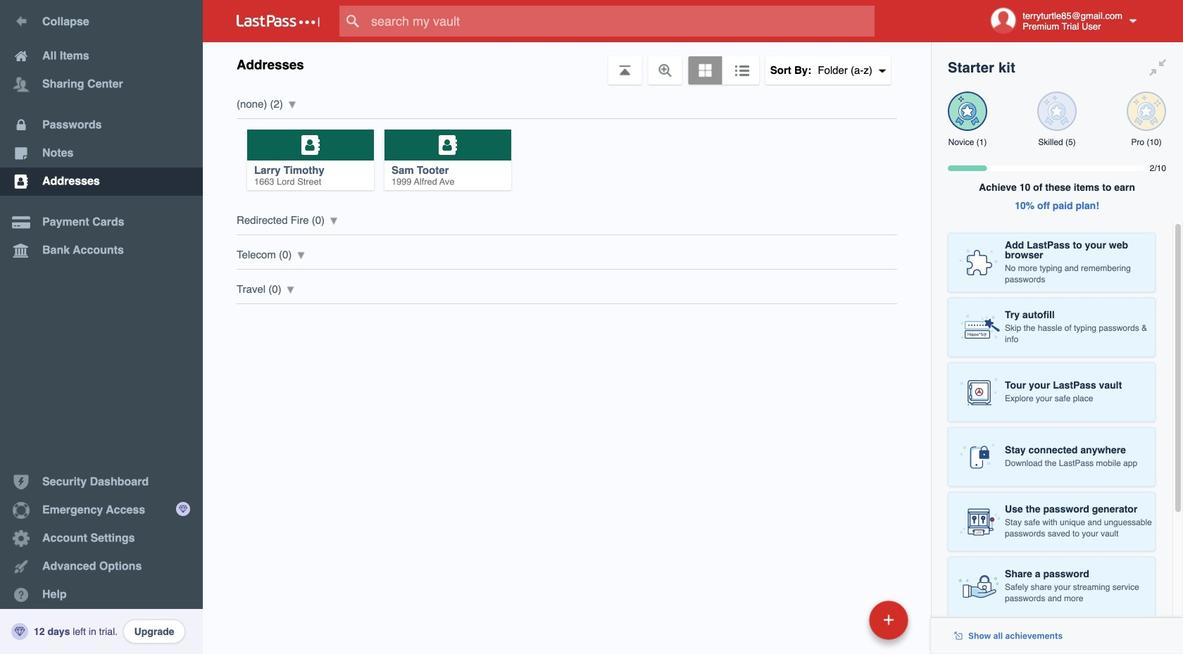 Task type: locate. For each thing, give the bounding box(es) containing it.
main navigation navigation
[[0, 0, 203, 654]]

Search search field
[[340, 6, 902, 37]]

lastpass image
[[237, 15, 320, 27]]

search my vault text field
[[340, 6, 902, 37]]

new item element
[[772, 600, 914, 640]]



Task type: describe. For each thing, give the bounding box(es) containing it.
vault options navigation
[[203, 42, 931, 85]]

new item navigation
[[772, 597, 917, 654]]



